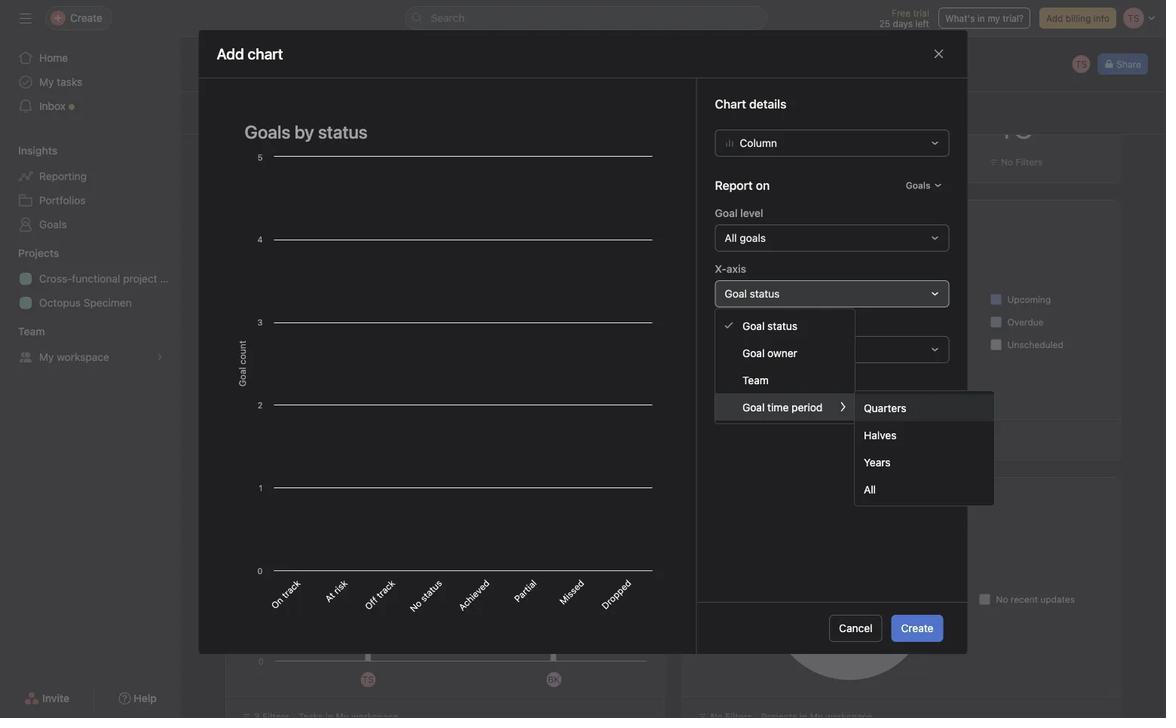 Task type: vqa. For each thing, say whether or not it's contained in the screenshot.
"Goals" to the right
yes



Task type: describe. For each thing, give the bounding box(es) containing it.
overdue
[[1008, 317, 1044, 328]]

goal time period
[[743, 401, 823, 413]]

1 button
[[780, 104, 795, 146]]

by for tasks
[[723, 211, 736, 224]]

add billing info
[[1046, 13, 1110, 23]]

portfolios
[[39, 194, 86, 207]]

projects for projects
[[18, 247, 59, 259]]

my first dashboard
[[247, 63, 375, 81]]

all goals button
[[715, 225, 949, 252]]

insights button
[[0, 143, 58, 158]]

free
[[892, 8, 911, 18]]

goal owner
[[743, 347, 797, 359]]

goal status inside dropdown button
[[725, 287, 780, 300]]

tasks by completion status this month
[[692, 211, 884, 224]]

octopus specimen link
[[9, 291, 172, 315]]

recent
[[1011, 594, 1038, 605]]

upcoming tasks by assignee this week
[[236, 489, 428, 501]]

1 horizontal spatial reporting link
[[247, 45, 295, 62]]

my for my first dashboard
[[247, 63, 268, 81]]

column
[[740, 137, 777, 149]]

years link
[[855, 449, 994, 476]]

goal left level
[[715, 207, 738, 219]]

goals button
[[899, 175, 949, 196]]

column button
[[715, 130, 949, 157]]

1 horizontal spatial specimen
[[546, 345, 584, 382]]

by for projects
[[736, 489, 748, 501]]

info
[[1094, 13, 1110, 23]]

goals inside insights element
[[39, 218, 67, 231]]

halves
[[864, 429, 897, 441]]

1 vertical spatial octopus specimen
[[519, 345, 584, 409]]

invite
[[42, 692, 69, 705]]

report on
[[715, 178, 770, 192]]

projects element
[[0, 240, 181, 318]]

team button
[[0, 324, 45, 339]]

1 vertical spatial reporting link
[[9, 164, 172, 188]]

tasks for upcoming
[[290, 489, 316, 501]]

share
[[1117, 59, 1141, 69]]

project status
[[751, 489, 820, 501]]

updates
[[1041, 594, 1075, 605]]

unscheduled
[[1008, 340, 1064, 350]]

off track
[[363, 578, 397, 612]]

0
[[320, 104, 342, 146]]

quarters
[[864, 402, 906, 414]]

risk
[[331, 578, 350, 596]]

team for team link
[[743, 374, 769, 386]]

my workspace
[[39, 351, 109, 363]]

on track
[[269, 578, 302, 611]]

home link
[[9, 46, 172, 70]]

dropped
[[600, 578, 633, 611]]

no recent updates
[[996, 594, 1075, 605]]

cross-functional project plan
[[39, 273, 181, 285]]

create
[[901, 622, 934, 635]]

trial
[[913, 8, 929, 18]]

billing
[[1066, 13, 1091, 23]]

home
[[39, 52, 68, 64]]

track for on
[[279, 578, 302, 601]]

0 horizontal spatial by
[[319, 489, 331, 501]]

status inside dropdown button
[[750, 287, 780, 300]]

off
[[363, 595, 380, 612]]

trial?
[[1003, 13, 1024, 23]]

add to starred image
[[403, 66, 415, 78]]

cancel
[[839, 622, 873, 635]]

global element
[[0, 37, 181, 127]]

chart details
[[715, 97, 787, 111]]

cancel button
[[829, 615, 882, 642]]

specimen inside projects "element"
[[84, 297, 132, 309]]

0 horizontal spatial ts
[[362, 675, 374, 685]]

quarters link
[[855, 394, 994, 421]]

projects for projects by project status
[[692, 489, 733, 501]]

team link
[[715, 366, 855, 393]]

all for all
[[864, 483, 876, 495]]

completion
[[738, 211, 794, 224]]

0 button
[[320, 104, 342, 146]]

octopus specimen inside projects "element"
[[39, 297, 132, 309]]

insights element
[[0, 137, 181, 240]]

first dashboard
[[272, 63, 375, 81]]

add
[[1046, 13, 1063, 23]]

create button
[[891, 615, 943, 642]]

in
[[978, 13, 985, 23]]

track for off
[[374, 578, 397, 601]]

tasks
[[692, 211, 721, 224]]

ts inside ts button
[[1076, 59, 1087, 69]]

years
[[864, 456, 891, 468]]

25
[[879, 18, 890, 29]]

at
[[323, 590, 337, 604]]

goal for goal owner link at the right
[[743, 347, 765, 359]]

goal time period link
[[715, 393, 855, 421]]



Task type: locate. For each thing, give the bounding box(es) containing it.
track left no status
[[374, 578, 397, 601]]

no inside no status
[[408, 598, 424, 614]]

y-axis
[[715, 318, 746, 331]]

1 vertical spatial filters
[[715, 388, 750, 402]]

1 vertical spatial tasks
[[290, 489, 316, 501]]

search
[[431, 12, 465, 24]]

1 horizontal spatial filters
[[1016, 157, 1043, 167]]

1 horizontal spatial reporting
[[247, 47, 295, 60]]

1 vertical spatial reporting
[[39, 170, 87, 182]]

x-axis
[[715, 263, 746, 275]]

no inside button
[[1001, 157, 1013, 167]]

goal inside dropdown button
[[725, 287, 747, 300]]

0 horizontal spatial projects
[[18, 247, 59, 259]]

status left "achieved"
[[418, 578, 444, 604]]

no
[[1001, 157, 1013, 167], [996, 594, 1008, 605], [408, 598, 424, 614]]

cross-functional project plan link
[[9, 267, 181, 291]]

owner
[[768, 347, 797, 359]]

all down 'years'
[[864, 483, 876, 495]]

close image
[[933, 48, 945, 60]]

0 vertical spatial projects
[[18, 247, 59, 259]]

2 track from the left
[[374, 578, 397, 601]]

no filters
[[1001, 157, 1043, 167]]

goal for goal status dropdown button
[[725, 287, 747, 300]]

1 vertical spatial goals
[[39, 218, 67, 231]]

1 horizontal spatial projects
[[692, 489, 733, 501]]

this week
[[381, 489, 428, 501]]

axis for y-
[[726, 318, 746, 331]]

1 vertical spatial all
[[864, 483, 876, 495]]

no filters button
[[985, 155, 1047, 170]]

cross-
[[39, 273, 72, 285]]

status inside 'link'
[[768, 319, 797, 332]]

my down team dropdown button
[[39, 351, 54, 363]]

goal status up goal owner
[[743, 319, 797, 332]]

0 horizontal spatial goals
[[39, 218, 67, 231]]

reporting link up my first dashboard
[[247, 45, 295, 62]]

level
[[740, 207, 763, 219]]

free trial 25 days left
[[879, 8, 929, 29]]

goal inside 'link'
[[743, 319, 765, 332]]

1 vertical spatial upcoming
[[236, 489, 287, 501]]

partial
[[512, 578, 539, 604]]

tasks down "home"
[[57, 76, 82, 88]]

at risk
[[323, 578, 350, 604]]

my
[[247, 63, 268, 81], [39, 76, 54, 88], [39, 351, 54, 363]]

0 vertical spatial reporting
[[247, 47, 295, 60]]

1 horizontal spatial all
[[864, 483, 876, 495]]

projects by project status
[[692, 489, 820, 501]]

octopus inside projects "element"
[[39, 297, 81, 309]]

my for my tasks
[[39, 76, 54, 88]]

track inside on track
[[279, 578, 302, 601]]

goal status inside 'link'
[[743, 319, 797, 332]]

upcoming for upcoming
[[1008, 294, 1051, 305]]

add billing info button
[[1039, 8, 1116, 29]]

no for no status
[[408, 598, 424, 614]]

0 vertical spatial axis
[[727, 263, 746, 275]]

projects button
[[0, 246, 59, 261]]

filters down 16 button
[[1016, 157, 1043, 167]]

goal status button
[[715, 280, 949, 307]]

assignee
[[334, 489, 378, 501]]

0 vertical spatial all
[[725, 232, 737, 244]]

team for team dropdown button
[[18, 325, 45, 338]]

Goals by status text field
[[235, 114, 660, 149]]

my tasks
[[39, 76, 82, 88]]

upcoming
[[1008, 294, 1051, 305], [236, 489, 287, 501]]

all for all goals
[[725, 232, 737, 244]]

my workspace link
[[9, 345, 172, 369]]

axis up goal owner
[[726, 318, 746, 331]]

0 horizontal spatial all
[[725, 232, 737, 244]]

octopus inside octopus specimen
[[519, 376, 552, 409]]

0 vertical spatial filters
[[1016, 157, 1043, 167]]

2 horizontal spatial by
[[736, 489, 748, 501]]

axis for x-
[[727, 263, 746, 275]]

all inside dropdown button
[[725, 232, 737, 244]]

what's in my trial?
[[945, 13, 1024, 23]]

filters
[[1016, 157, 1043, 167], [715, 388, 750, 402]]

goals
[[740, 232, 766, 244]]

my inside teams element
[[39, 351, 54, 363]]

upcoming for upcoming tasks by assignee this week
[[236, 489, 287, 501]]

projects up cross-
[[18, 247, 59, 259]]

0 vertical spatial specimen
[[84, 297, 132, 309]]

by left assignee
[[319, 489, 331, 501]]

reporting link
[[247, 45, 295, 62], [9, 164, 172, 188]]

ts button
[[1071, 54, 1092, 75]]

1 horizontal spatial upcoming
[[1008, 294, 1051, 305]]

all
[[725, 232, 737, 244], [864, 483, 876, 495]]

no left recent
[[996, 594, 1008, 605]]

0 vertical spatial goal status
[[725, 287, 780, 300]]

team down goal owner
[[743, 374, 769, 386]]

track left at in the left of the page
[[279, 578, 302, 601]]

filters inside button
[[1016, 157, 1043, 167]]

octopus
[[39, 297, 81, 309], [519, 376, 552, 409]]

hide sidebar image
[[20, 12, 32, 24]]

by left project status
[[736, 489, 748, 501]]

projects left project status
[[692, 489, 733, 501]]

0 horizontal spatial specimen
[[84, 297, 132, 309]]

team inside dropdown button
[[18, 325, 45, 338]]

inbox link
[[9, 94, 172, 118]]

1 vertical spatial projects
[[692, 489, 733, 501]]

0 horizontal spatial track
[[279, 578, 302, 601]]

what's in my trial? button
[[938, 8, 1030, 29]]

goals inside dropdown button
[[906, 180, 931, 191]]

0 horizontal spatial octopus
[[39, 297, 81, 309]]

team
[[18, 325, 45, 338], [743, 374, 769, 386]]

my up inbox
[[39, 76, 54, 88]]

my tasks link
[[9, 70, 172, 94]]

0 vertical spatial octopus
[[39, 297, 81, 309]]

0 vertical spatial tasks
[[57, 76, 82, 88]]

filters left time
[[715, 388, 750, 402]]

ts
[[1076, 59, 1087, 69], [362, 675, 374, 685]]

1 vertical spatial ts
[[362, 675, 374, 685]]

octopus specimen
[[39, 297, 132, 309], [519, 345, 584, 409]]

on
[[269, 595, 285, 611]]

share button
[[1098, 54, 1148, 75]]

my
[[988, 13, 1000, 23]]

2 axis from the top
[[726, 318, 746, 331]]

tasks inside my tasks link
[[57, 76, 82, 88]]

0 horizontal spatial reporting
[[39, 170, 87, 182]]

tasks
[[57, 76, 82, 88], [290, 489, 316, 501]]

1 vertical spatial axis
[[726, 318, 746, 331]]

all left goals
[[725, 232, 737, 244]]

1 horizontal spatial ts
[[1076, 59, 1087, 69]]

status up goal status 'link'
[[750, 287, 780, 300]]

1 horizontal spatial goals
[[906, 180, 931, 191]]

1 horizontal spatial track
[[374, 578, 397, 601]]

my inside global element
[[39, 76, 54, 88]]

show options image
[[382, 66, 394, 78]]

halves link
[[855, 421, 994, 449]]

invite button
[[14, 685, 79, 712]]

y-
[[715, 318, 726, 331]]

0 horizontal spatial filters
[[715, 388, 750, 402]]

no down 16 button
[[1001, 157, 1013, 167]]

0 vertical spatial octopus specimen
[[39, 297, 132, 309]]

1 horizontal spatial octopus
[[519, 376, 552, 409]]

goal for goal time period link
[[743, 401, 765, 413]]

tasks left assignee
[[290, 489, 316, 501]]

period
[[792, 401, 823, 413]]

projects
[[18, 247, 59, 259], [692, 489, 733, 501]]

status
[[797, 211, 828, 224], [750, 287, 780, 300], [768, 319, 797, 332], [418, 578, 444, 604]]

goal up goal owner
[[743, 319, 765, 332]]

search list box
[[405, 6, 767, 30]]

1 horizontal spatial team
[[743, 374, 769, 386]]

1 track from the left
[[279, 578, 302, 601]]

1 vertical spatial team
[[743, 374, 769, 386]]

0 vertical spatial reporting link
[[247, 45, 295, 62]]

0 horizontal spatial team
[[18, 325, 45, 338]]

no right off track
[[408, 598, 424, 614]]

goal left time
[[743, 401, 765, 413]]

plan
[[160, 273, 181, 285]]

my for my workspace
[[39, 351, 54, 363]]

0 vertical spatial goals
[[906, 180, 931, 191]]

days
[[893, 18, 913, 29]]

goal level
[[715, 207, 763, 219]]

16
[[997, 104, 1035, 146]]

my down 'add chart'
[[247, 63, 268, 81]]

1 vertical spatial octopus
[[519, 376, 552, 409]]

all goals
[[725, 232, 766, 244]]

goal
[[715, 207, 738, 219], [725, 287, 747, 300], [743, 319, 765, 332], [743, 347, 765, 359], [743, 401, 765, 413]]

projects inside dropdown button
[[18, 247, 59, 259]]

0 horizontal spatial reporting link
[[9, 164, 172, 188]]

add chart
[[217, 45, 283, 63]]

reporting up 'portfolios'
[[39, 170, 87, 182]]

0 horizontal spatial tasks
[[57, 76, 82, 88]]

1 axis from the top
[[727, 263, 746, 275]]

tasks for my
[[57, 76, 82, 88]]

0 horizontal spatial octopus specimen
[[39, 297, 132, 309]]

workspace
[[57, 351, 109, 363]]

1 horizontal spatial octopus specimen
[[519, 345, 584, 409]]

track inside off track
[[374, 578, 397, 601]]

status up owner
[[768, 319, 797, 332]]

time
[[768, 401, 789, 413]]

status inside no status
[[418, 578, 444, 604]]

goals link
[[9, 213, 172, 237]]

16 button
[[997, 104, 1035, 146]]

1 vertical spatial goal status
[[743, 319, 797, 332]]

0 horizontal spatial upcoming
[[236, 489, 287, 501]]

no for no recent updates
[[996, 594, 1008, 605]]

what's
[[945, 13, 975, 23]]

inbox
[[39, 100, 66, 112]]

status up all goals dropdown button
[[797, 211, 828, 224]]

team up the my workspace
[[18, 325, 45, 338]]

goal left owner
[[743, 347, 765, 359]]

teams element
[[0, 318, 181, 372]]

x-
[[715, 263, 727, 275]]

by left level
[[723, 211, 736, 224]]

bk
[[548, 675, 560, 685]]

report image
[[208, 55, 226, 73]]

1 horizontal spatial tasks
[[290, 489, 316, 501]]

1 vertical spatial specimen
[[546, 345, 584, 382]]

axis down all goals
[[727, 263, 746, 275]]

no status
[[408, 578, 444, 614]]

reporting inside insights element
[[39, 170, 87, 182]]

search button
[[405, 6, 767, 30]]

goal status down x-axis
[[725, 287, 780, 300]]

no for no filters
[[1001, 157, 1013, 167]]

1 horizontal spatial by
[[723, 211, 736, 224]]

goal down x-axis
[[725, 287, 747, 300]]

0 vertical spatial upcoming
[[1008, 294, 1051, 305]]

reporting up my first dashboard
[[247, 47, 295, 60]]

insights
[[18, 144, 58, 157]]

reporting link up 'portfolios'
[[9, 164, 172, 188]]

0 vertical spatial team
[[18, 325, 45, 338]]

track
[[279, 578, 302, 601], [374, 578, 397, 601]]

0 vertical spatial ts
[[1076, 59, 1087, 69]]

1
[[780, 104, 795, 146]]



